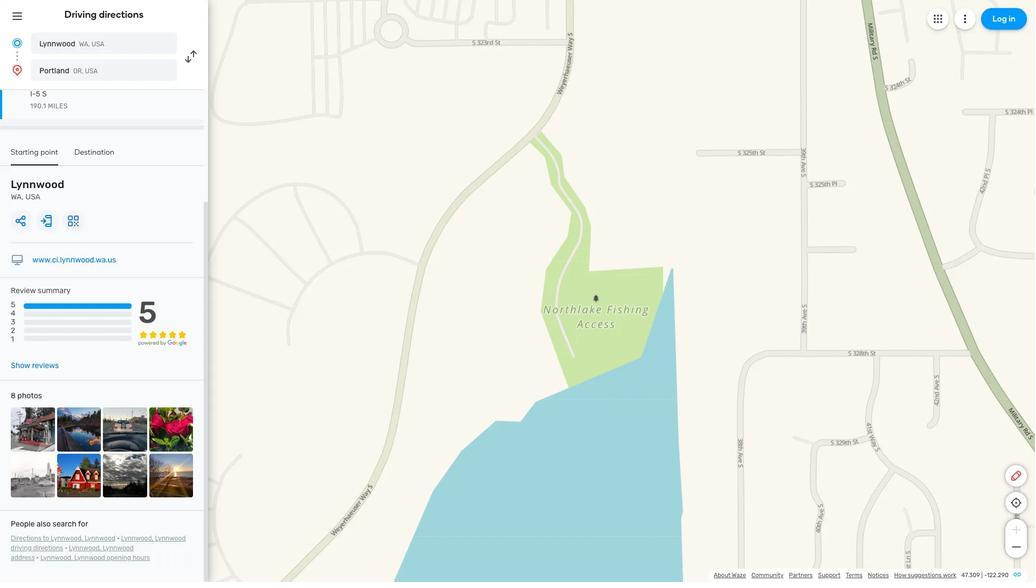 Task type: vqa. For each thing, say whether or not it's contained in the screenshot.
'People' in the left of the page
yes



Task type: describe. For each thing, give the bounding box(es) containing it.
www.ci.lynnwood.wa.us link
[[32, 256, 116, 265]]

i-
[[30, 90, 36, 99]]

directions inside lynnwood, lynnwood driving directions
[[33, 545, 63, 552]]

notices
[[868, 572, 889, 579]]

reviews
[[32, 361, 59, 371]]

zoom in image
[[1010, 524, 1023, 537]]

5 for 5
[[138, 295, 157, 331]]

support link
[[818, 572, 841, 579]]

people also search for
[[11, 520, 88, 529]]

people
[[11, 520, 35, 529]]

review
[[11, 286, 36, 296]]

portland or, usa
[[39, 66, 98, 75]]

notices link
[[868, 572, 889, 579]]

lynnwood, lynnwood driving directions link
[[11, 535, 186, 552]]

122.290
[[987, 572, 1009, 579]]

suggestions
[[908, 572, 942, 579]]

image 1 of lynnwood, lynnwood image
[[11, 408, 55, 452]]

5 for 5 4 3 2 1
[[11, 300, 15, 310]]

image 6 of lynnwood, lynnwood image
[[57, 454, 101, 498]]

lynnwood, lynnwood driving directions
[[11, 535, 186, 552]]

summary
[[38, 286, 71, 296]]

image 8 of lynnwood, lynnwood image
[[149, 454, 193, 498]]

3
[[11, 318, 15, 327]]

5 inside i-5 s 190.1 miles
[[36, 90, 40, 99]]

support
[[818, 572, 841, 579]]

image 3 of lynnwood, lynnwood image
[[103, 408, 147, 452]]

starting point
[[11, 148, 58, 157]]

www.ci.lynnwood.wa.us
[[32, 256, 116, 265]]

190.1
[[30, 102, 46, 110]]

terms
[[846, 572, 863, 579]]

community link
[[752, 572, 784, 579]]

2 vertical spatial usa
[[25, 193, 40, 202]]

image 2 of lynnwood, lynnwood image
[[57, 408, 101, 452]]

i-5 s 190.1 miles
[[30, 90, 68, 110]]

5 4 3 2 1
[[11, 300, 15, 344]]

4
[[11, 309, 15, 318]]

lynnwood inside lynnwood, lynnwood driving directions
[[155, 535, 186, 543]]

0 vertical spatial lynnwood wa, usa
[[39, 39, 104, 49]]

location image
[[11, 64, 24, 77]]

search
[[53, 520, 76, 529]]

show reviews
[[11, 361, 59, 371]]

point
[[41, 148, 58, 157]]

1 horizontal spatial directions
[[99, 9, 144, 20]]

pencil image
[[1010, 470, 1023, 483]]

8
[[11, 392, 16, 401]]

image 5 of lynnwood, lynnwood image
[[11, 454, 55, 498]]

address
[[11, 554, 35, 562]]

starting
[[11, 148, 39, 157]]

computer image
[[11, 254, 24, 267]]

|
[[982, 572, 983, 579]]

or,
[[73, 67, 83, 75]]

community
[[752, 572, 784, 579]]

1 vertical spatial wa,
[[11, 193, 24, 202]]

2
[[11, 326, 15, 336]]

also
[[37, 520, 51, 529]]

lynnwood, lynnwood opening hours link
[[40, 554, 150, 562]]

opening
[[107, 554, 131, 562]]

directions
[[11, 535, 41, 543]]

lynnwood, for lynnwood, lynnwood address
[[69, 545, 101, 552]]

current location image
[[11, 37, 24, 50]]

starting point button
[[11, 148, 58, 166]]

show
[[11, 361, 30, 371]]

0 vertical spatial wa,
[[79, 40, 90, 48]]



Task type: locate. For each thing, give the bounding box(es) containing it.
8 photos
[[11, 392, 42, 401]]

lynnwood, for lynnwood, lynnwood opening hours
[[40, 554, 73, 562]]

usa down the driving directions
[[92, 40, 104, 48]]

lynnwood, up lynnwood, lynnwood opening hours
[[69, 545, 101, 552]]

0 horizontal spatial 5
[[11, 300, 15, 310]]

driving
[[11, 545, 32, 552]]

1 vertical spatial directions
[[33, 545, 63, 552]]

0 horizontal spatial wa,
[[11, 193, 24, 202]]

lynnwood, lynnwood address link
[[11, 545, 134, 562]]

lynnwood, inside lynnwood, lynnwood address
[[69, 545, 101, 552]]

portland
[[39, 66, 69, 75]]

terms link
[[846, 572, 863, 579]]

miles
[[48, 102, 68, 110]]

lynnwood wa, usa up portland or, usa
[[39, 39, 104, 49]]

2 horizontal spatial 5
[[138, 295, 157, 331]]

usa inside portland or, usa
[[85, 67, 98, 75]]

lynnwood, down search
[[51, 535, 83, 543]]

s
[[42, 90, 47, 99]]

photos
[[17, 392, 42, 401]]

review summary
[[11, 286, 71, 296]]

directions right driving
[[99, 9, 144, 20]]

0 horizontal spatial directions
[[33, 545, 63, 552]]

destination button
[[74, 148, 114, 164]]

wa,
[[79, 40, 90, 48], [11, 193, 24, 202]]

destination
[[74, 148, 114, 157]]

hours
[[133, 554, 150, 562]]

about waze link
[[714, 572, 746, 579]]

lynnwood
[[39, 39, 75, 49], [11, 178, 64, 191], [85, 535, 115, 543], [155, 535, 186, 543], [103, 545, 134, 552], [74, 554, 105, 562]]

lynnwood, down directions to lynnwood, lynnwood
[[40, 554, 73, 562]]

lynnwood inside lynnwood, lynnwood address
[[103, 545, 134, 552]]

wa, down the starting point button
[[11, 193, 24, 202]]

about
[[714, 572, 731, 579]]

5
[[36, 90, 40, 99], [138, 295, 157, 331], [11, 300, 15, 310]]

lynnwood, lynnwood opening hours
[[40, 554, 150, 562]]

1 horizontal spatial 5
[[36, 90, 40, 99]]

to
[[43, 535, 49, 543]]

waze
[[732, 572, 746, 579]]

zoom out image
[[1010, 541, 1023, 554]]

lynnwood, for lynnwood, lynnwood driving directions
[[121, 535, 153, 543]]

wa, up or,
[[79, 40, 90, 48]]

47.309
[[962, 572, 980, 579]]

directions to lynnwood, lynnwood link
[[11, 535, 115, 543]]

driving directions
[[64, 9, 144, 20]]

image 7 of lynnwood, lynnwood image
[[103, 454, 147, 498]]

lynnwood wa, usa
[[39, 39, 104, 49], [11, 178, 64, 202]]

lynnwood, up 'hours'
[[121, 535, 153, 543]]

lynnwood,
[[51, 535, 83, 543], [121, 535, 153, 543], [69, 545, 101, 552], [40, 554, 73, 562]]

usa down the starting point button
[[25, 193, 40, 202]]

lynnwood, lynnwood address
[[11, 545, 134, 562]]

0 vertical spatial usa
[[92, 40, 104, 48]]

1 vertical spatial usa
[[85, 67, 98, 75]]

about waze community partners support terms notices how suggestions work 47.309 | -122.290
[[714, 572, 1009, 579]]

for
[[78, 520, 88, 529]]

partners link
[[789, 572, 813, 579]]

1 vertical spatial lynnwood wa, usa
[[11, 178, 64, 202]]

link image
[[1013, 571, 1022, 579]]

usa
[[92, 40, 104, 48], [85, 67, 98, 75], [25, 193, 40, 202]]

1 horizontal spatial wa,
[[79, 40, 90, 48]]

driving
[[64, 9, 97, 20]]

1
[[11, 335, 14, 344]]

5 inside 5 4 3 2 1
[[11, 300, 15, 310]]

directions to lynnwood, lynnwood
[[11, 535, 115, 543]]

how suggestions work link
[[894, 572, 957, 579]]

directions
[[99, 9, 144, 20], [33, 545, 63, 552]]

partners
[[789, 572, 813, 579]]

usa right or,
[[85, 67, 98, 75]]

0 vertical spatial directions
[[99, 9, 144, 20]]

-
[[985, 572, 987, 579]]

directions down to
[[33, 545, 63, 552]]

lynnwood wa, usa down the starting point button
[[11, 178, 64, 202]]

work
[[943, 572, 957, 579]]

image 4 of lynnwood, lynnwood image
[[149, 408, 193, 452]]

how
[[894, 572, 907, 579]]

lynnwood, inside lynnwood, lynnwood driving directions
[[121, 535, 153, 543]]



